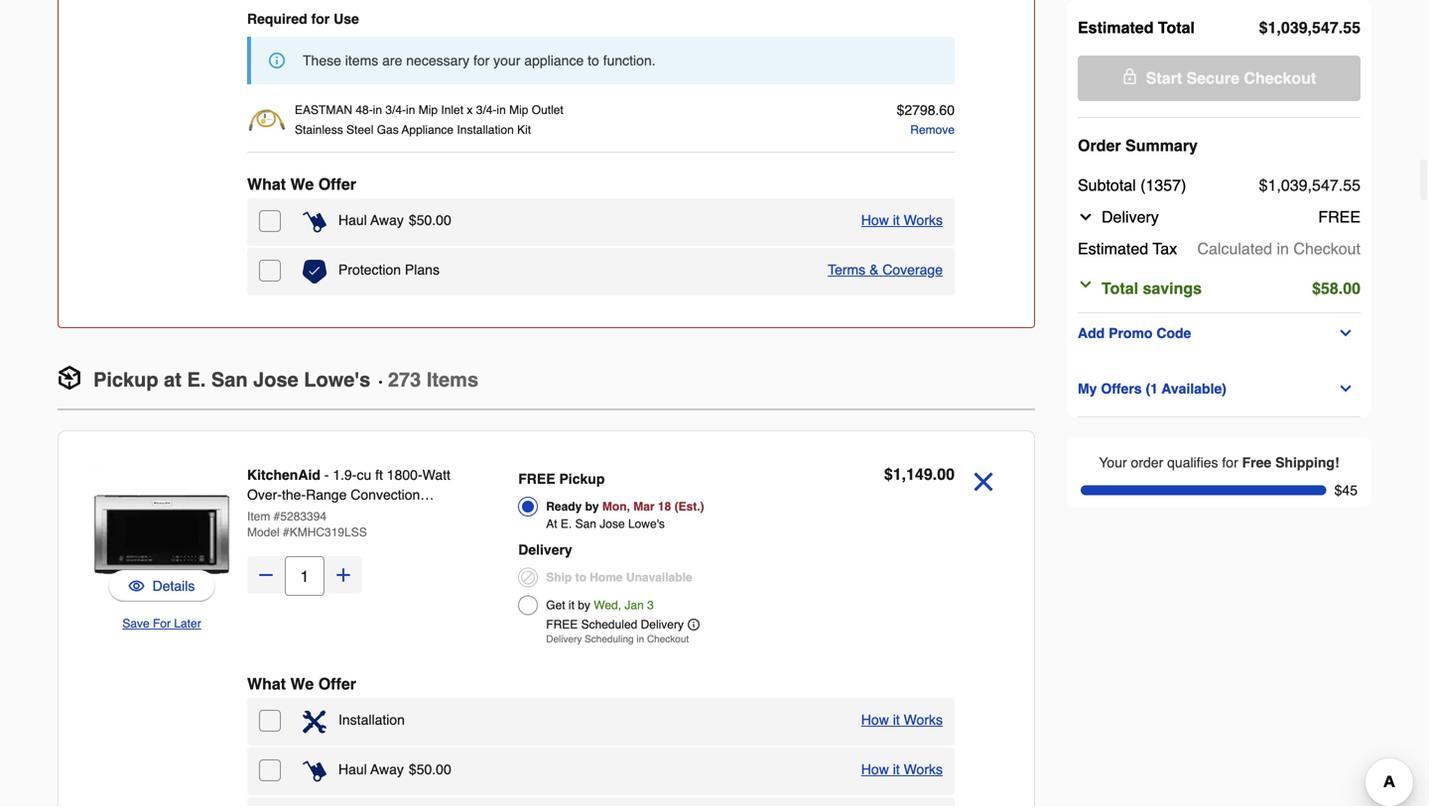 Task type: locate. For each thing, give the bounding box(es) containing it.
1 haul away filled image from the top
[[303, 210, 327, 234]]

delivery down get
[[546, 634, 582, 646]]

chevron down image for my offers (1 available)
[[1338, 381, 1354, 397]]

2 vertical spatial how it works
[[861, 762, 943, 778]]

1 vertical spatial installation
[[338, 713, 405, 729]]

what
[[247, 175, 286, 194], [247, 675, 286, 694]]

1,039,547 up calculated in checkout
[[1268, 176, 1339, 195]]

1 vertical spatial how it works button
[[861, 711, 943, 731]]

0 vertical spatial haul away filled image
[[303, 210, 327, 234]]

1 haul from the top
[[338, 212, 367, 228]]

necessary
[[406, 53, 470, 68]]

0 vertical spatial haul away $ 50 .00
[[338, 212, 451, 228]]

1 vertical spatial jose
[[600, 518, 625, 532]]

2 offer from the top
[[318, 675, 356, 694]]

1.9-cu ft 1800-watt over-the-range convection microwave with sensor cooking (stainless steel with printshield finish) image
[[90, 464, 233, 606]]

scheduled
[[581, 618, 638, 632]]

1 horizontal spatial pickup
[[559, 471, 605, 487]]

3 how from the top
[[861, 762, 889, 778]]

2 horizontal spatial for
[[1222, 455, 1238, 471]]

1 horizontal spatial to
[[588, 53, 599, 68]]

in right calculated on the top of the page
[[1277, 240, 1289, 258]]

coverage
[[883, 262, 943, 278]]

0 horizontal spatial total
[[1102, 279, 1139, 298]]

$ 58 .00
[[1312, 279, 1361, 298]]

55 for estimated total
[[1343, 18, 1361, 37]]

2 55 from the top
[[1343, 176, 1361, 195]]

1 horizontal spatial lowe's
[[628, 518, 665, 532]]

chevron down image up shipping!
[[1338, 381, 1354, 397]]

estimated total
[[1078, 18, 1195, 37]]

works for terms & coverage
[[904, 212, 943, 228]]

(1
[[1146, 381, 1158, 397]]

1 $ 1,039,547 . 55 from the top
[[1259, 18, 1361, 37]]

1,039,547 up start secure checkout
[[1268, 18, 1339, 37]]

installation inside eastman 48-in 3/4-in mip inlet x 3/4-in mip outlet stainless steel gas appliance installation kit
[[457, 123, 514, 137]]

to left function.
[[588, 53, 599, 68]]

0 vertical spatial how it works button
[[861, 210, 943, 230]]

stainless
[[295, 123, 343, 137]]

1 vertical spatial e.
[[561, 518, 572, 532]]

pickup left at
[[93, 369, 158, 392]]

offer down stainless
[[318, 175, 356, 194]]

0 horizontal spatial 3/4-
[[385, 103, 406, 117]]

1 horizontal spatial e.
[[561, 518, 572, 532]]

chevron down image inside add promo code link
[[1338, 326, 1354, 341]]

estimated
[[1078, 18, 1154, 37], [1078, 240, 1149, 258]]

these items are necessary for your appliance to function.
[[303, 53, 656, 68]]

free for free scheduled delivery
[[546, 618, 578, 632]]

lowe's left bullet 'icon'
[[304, 369, 371, 392]]

1 vertical spatial estimated
[[1078, 240, 1149, 258]]

outlet
[[532, 103, 564, 117]]

1 horizontal spatial installation
[[457, 123, 514, 137]]

subtotal (1357)
[[1078, 176, 1187, 195]]

1 how it works from the top
[[861, 212, 943, 228]]

0 vertical spatial 55
[[1343, 18, 1361, 37]]

to
[[588, 53, 599, 68], [575, 571, 587, 585]]

to inside option group
[[575, 571, 587, 585]]

2 1,039,547 from the top
[[1268, 176, 1339, 195]]

available)
[[1162, 381, 1227, 397]]

2 vertical spatial checkout
[[647, 634, 689, 646]]

delivery
[[1102, 208, 1159, 226], [518, 542, 572, 558], [641, 618, 684, 632], [546, 634, 582, 646]]

estimated down chevron down image
[[1078, 240, 1149, 258]]

0 horizontal spatial lowe's
[[304, 369, 371, 392]]

1 offer from the top
[[318, 175, 356, 194]]

$ 1,039,547 . 55 up start secure checkout
[[1259, 18, 1361, 37]]

2 how from the top
[[861, 713, 889, 729]]

item
[[247, 510, 270, 524]]

1 vertical spatial san
[[575, 518, 596, 532]]

for left free
[[1222, 455, 1238, 471]]

0 vertical spatial offer
[[318, 175, 356, 194]]

kitchenaid -
[[247, 468, 333, 483]]

1 3/4- from the left
[[385, 103, 406, 117]]

san right at
[[211, 369, 248, 392]]

1 what we offer from the top
[[247, 175, 356, 194]]

0 vertical spatial by
[[585, 500, 599, 514]]

0 vertical spatial what we offer
[[247, 175, 356, 194]]

by left wed,
[[578, 599, 591, 613]]

2 vertical spatial how it works button
[[861, 760, 943, 780]]

checkout inside option group
[[647, 634, 689, 646]]

chevron down image up add
[[1078, 277, 1094, 293]]

0 vertical spatial .
[[1339, 18, 1343, 37]]

2 how it works from the top
[[861, 713, 943, 729]]

free down get
[[546, 618, 578, 632]]

we for installation
[[290, 675, 314, 694]]

3 works from the top
[[904, 762, 943, 778]]

0 vertical spatial what
[[247, 175, 286, 194]]

delivery down subtotal (1357)
[[1102, 208, 1159, 226]]

1 vertical spatial haul away filled image
[[303, 760, 327, 784]]

total down estimated tax
[[1102, 279, 1139, 298]]

.00
[[432, 212, 451, 228], [1339, 279, 1361, 298], [933, 466, 955, 484], [432, 762, 451, 778]]

3/4-
[[385, 103, 406, 117], [476, 103, 497, 117]]

we up assembly icon on the bottom left of the page
[[290, 675, 314, 694]]

2 we from the top
[[290, 675, 314, 694]]

mip up the appliance
[[419, 103, 438, 117]]

0 horizontal spatial e.
[[187, 369, 206, 392]]

$ 1,039,547 . 55
[[1259, 18, 1361, 37], [1259, 176, 1361, 195]]

in
[[373, 103, 382, 117], [406, 103, 415, 117], [497, 103, 506, 117], [1277, 240, 1289, 258], [637, 634, 644, 646]]

1 what from the top
[[247, 175, 286, 194]]

0 vertical spatial e.
[[187, 369, 206, 392]]

mip up the 'kit'
[[509, 103, 528, 117]]

checkout
[[1244, 69, 1316, 87], [1294, 240, 1361, 258], [647, 634, 689, 646]]

0 vertical spatial 50
[[417, 212, 432, 228]]

checkout inside start secure checkout button
[[1244, 69, 1316, 87]]

1 vertical spatial haul away $ 50 .00
[[338, 762, 451, 778]]

installation down x
[[457, 123, 514, 137]]

in up the appliance
[[406, 103, 415, 117]]

mip
[[419, 103, 438, 117], [509, 103, 528, 117]]

0 vertical spatial san
[[211, 369, 248, 392]]

order
[[1131, 455, 1164, 471]]

order summary
[[1078, 136, 1198, 155]]

0 vertical spatial how it works
[[861, 212, 943, 228]]

san
[[211, 369, 248, 392], [575, 518, 596, 532]]

e.
[[187, 369, 206, 392], [561, 518, 572, 532]]

san down ready
[[575, 518, 596, 532]]

at e. san jose lowe's
[[546, 518, 665, 532]]

3/4- right x
[[476, 103, 497, 117]]

1 vertical spatial pickup
[[559, 471, 605, 487]]

jose
[[253, 369, 299, 392], [600, 518, 625, 532]]

1 vertical spatial works
[[904, 713, 943, 729]]

free up ready
[[518, 471, 555, 487]]

1 vertical spatial $ 1,039,547 . 55
[[1259, 176, 1361, 195]]

1 . from the top
[[1339, 18, 1343, 37]]

scheduling
[[585, 634, 634, 646]]

start secure checkout
[[1146, 69, 1316, 87]]

free
[[1318, 208, 1361, 226], [518, 471, 555, 487], [546, 618, 578, 632]]

plans
[[405, 262, 440, 278]]

chevron down image
[[1078, 277, 1094, 293], [1338, 326, 1354, 341], [1338, 381, 1354, 397]]

haul away filled image down assembly icon on the bottom left of the page
[[303, 760, 327, 784]]

save for later
[[122, 617, 201, 631]]

2 away from the top
[[371, 762, 404, 778]]

1 vertical spatial checkout
[[1294, 240, 1361, 258]]

checkout up 58
[[1294, 240, 1361, 258]]

for left the use
[[311, 11, 330, 27]]

free
[[1242, 455, 1272, 471]]

1 vertical spatial chevron down image
[[1338, 326, 1354, 341]]

what we offer up assembly icon on the bottom left of the page
[[247, 675, 356, 694]]

3/4- up gas
[[385, 103, 406, 117]]

0 vertical spatial 1,039,547
[[1268, 18, 1339, 37]]

0 horizontal spatial mip
[[419, 103, 438, 117]]

1 55 from the top
[[1343, 18, 1361, 37]]

0 vertical spatial how
[[861, 212, 889, 228]]

checkout for start secure checkout
[[1244, 69, 1316, 87]]

1 1,039,547 from the top
[[1268, 18, 1339, 37]]

items
[[427, 369, 478, 392]]

1 vertical spatial .
[[1339, 176, 1343, 195]]

checkout right secure
[[1244, 69, 1316, 87]]

2 vertical spatial free
[[546, 618, 578, 632]]

0 vertical spatial works
[[904, 212, 943, 228]]

2 what from the top
[[247, 675, 286, 694]]

1 horizontal spatial 3/4-
[[476, 103, 497, 117]]

what we offer down stainless
[[247, 175, 356, 194]]

total up start
[[1158, 18, 1195, 37]]

50
[[417, 212, 432, 228], [417, 762, 432, 778]]

lowe's down mar on the left bottom
[[628, 518, 665, 532]]

1 horizontal spatial for
[[473, 53, 490, 68]]

0 vertical spatial $ 1,039,547 . 55
[[1259, 18, 1361, 37]]

1 vertical spatial haul
[[338, 762, 367, 778]]

1 how from the top
[[861, 212, 889, 228]]

chevron down image for add promo code
[[1338, 326, 1354, 341]]

pickup up ready
[[559, 471, 605, 487]]

1 estimated from the top
[[1078, 18, 1154, 37]]

estimated for estimated total
[[1078, 18, 1154, 37]]

0 horizontal spatial pickup
[[93, 369, 158, 392]]

assembly image
[[303, 711, 327, 735]]

for
[[311, 11, 330, 27], [473, 53, 490, 68], [1222, 455, 1238, 471]]

1 vertical spatial 55
[[1343, 176, 1361, 195]]

1 vertical spatial we
[[290, 675, 314, 694]]

1 vertical spatial 50
[[417, 762, 432, 778]]

model
[[247, 526, 280, 540]]

lowe's
[[304, 369, 371, 392], [628, 518, 665, 532]]

0 vertical spatial chevron down image
[[1078, 277, 1094, 293]]

free up calculated in checkout
[[1318, 208, 1361, 226]]

2 works from the top
[[904, 713, 943, 729]]

jose up kitchenaid
[[253, 369, 299, 392]]

delivery down 3
[[641, 618, 684, 632]]

1 vertical spatial for
[[473, 53, 490, 68]]

0 vertical spatial total
[[1158, 18, 1195, 37]]

0 vertical spatial we
[[290, 175, 314, 194]]

0 vertical spatial away
[[371, 212, 404, 228]]

0 vertical spatial to
[[588, 53, 599, 68]]

ready
[[546, 500, 582, 514]]

offer up assembly icon on the bottom left of the page
[[318, 675, 356, 694]]

free for free pickup
[[518, 471, 555, 487]]

tax
[[1153, 240, 1177, 258]]

0 horizontal spatial to
[[575, 571, 587, 585]]

save for later button
[[122, 614, 201, 634]]

0 vertical spatial for
[[311, 11, 330, 27]]

1 vertical spatial how it works
[[861, 713, 943, 729]]

checkout down info image in the bottom left of the page
[[647, 634, 689, 646]]

1 vertical spatial to
[[575, 571, 587, 585]]

0 horizontal spatial jose
[[253, 369, 299, 392]]

0 horizontal spatial for
[[311, 11, 330, 27]]

calculated in checkout
[[1197, 240, 1361, 258]]

ship
[[546, 571, 572, 585]]

in up gas
[[373, 103, 382, 117]]

1 vertical spatial what we offer
[[247, 675, 356, 694]]

2 vertical spatial works
[[904, 762, 943, 778]]

2 haul from the top
[[338, 762, 367, 778]]

0 vertical spatial estimated
[[1078, 18, 1154, 37]]

0 vertical spatial jose
[[253, 369, 299, 392]]

chevron down image inside my offers (1 available) 'link'
[[1338, 381, 1354, 397]]

1 horizontal spatial mip
[[509, 103, 528, 117]]

function.
[[603, 53, 656, 68]]

how it works
[[861, 212, 943, 228], [861, 713, 943, 729], [861, 762, 943, 778]]

chevron down image down '$ 58 .00'
[[1338, 326, 1354, 341]]

1 vertical spatial how
[[861, 713, 889, 729]]

1 vertical spatial offer
[[318, 675, 356, 694]]

0 vertical spatial free
[[1318, 208, 1361, 226]]

2 what we offer from the top
[[247, 675, 356, 694]]

1 vertical spatial what
[[247, 675, 286, 694]]

2 vertical spatial how
[[861, 762, 889, 778]]

protection
[[338, 262, 401, 278]]

0 horizontal spatial installation
[[338, 713, 405, 729]]

1 mip from the left
[[419, 103, 438, 117]]

details button
[[108, 571, 215, 602], [129, 577, 195, 597]]

to right ship
[[575, 571, 587, 585]]

what for haul away
[[247, 175, 286, 194]]

1 vertical spatial free
[[518, 471, 555, 487]]

for left the your
[[473, 53, 490, 68]]

1 vertical spatial lowe's
[[628, 518, 665, 532]]

. for estimated total
[[1339, 18, 1343, 37]]

1 works from the top
[[904, 212, 943, 228]]

offers
[[1101, 381, 1142, 397]]

chevron down image
[[1078, 209, 1094, 225]]

0 vertical spatial haul
[[338, 212, 367, 228]]

secure image
[[1122, 68, 1138, 84]]

delivery down at
[[518, 542, 572, 558]]

secure
[[1187, 69, 1240, 87]]

jose down mon,
[[600, 518, 625, 532]]

1 50 from the top
[[417, 212, 432, 228]]

pickup
[[93, 369, 158, 392], [559, 471, 605, 487]]

kit
[[517, 123, 531, 137]]

protection plan filled image
[[303, 260, 327, 284]]

1 horizontal spatial san
[[575, 518, 596, 532]]

what for installation
[[247, 675, 286, 694]]

installation right assembly icon on the bottom left of the page
[[338, 713, 405, 729]]

2 estimated from the top
[[1078, 240, 1149, 258]]

haul away filled image
[[303, 210, 327, 234], [303, 760, 327, 784]]

$45
[[1335, 483, 1358, 499]]

away
[[371, 212, 404, 228], [371, 762, 404, 778]]

2 how it works button from the top
[[861, 711, 943, 731]]

2 vertical spatial chevron down image
[[1338, 381, 1354, 397]]

1 vertical spatial away
[[371, 762, 404, 778]]

1 vertical spatial 1,039,547
[[1268, 176, 1339, 195]]

by up "at e. san jose lowe's"
[[585, 500, 599, 514]]

0 vertical spatial installation
[[457, 123, 514, 137]]

what we offer
[[247, 175, 356, 194], [247, 675, 356, 694]]

haul away filled image up the protection plan filled "image"
[[303, 210, 327, 234]]

subtotal
[[1078, 176, 1136, 195]]

0 vertical spatial checkout
[[1244, 69, 1316, 87]]

my offers (1 available)
[[1078, 381, 1227, 397]]

1 we from the top
[[290, 175, 314, 194]]

2 50 from the top
[[417, 762, 432, 778]]

works for how it works
[[904, 713, 943, 729]]

$ 1,039,547 . 55 up calculated in checkout
[[1259, 176, 1361, 195]]

1 vertical spatial total
[[1102, 279, 1139, 298]]

your order qualifies for free shipping!
[[1099, 455, 1340, 471]]

2 . from the top
[[1339, 176, 1343, 195]]

we down stainless
[[290, 175, 314, 194]]

1 how it works button from the top
[[861, 210, 943, 230]]

estimated up secure icon
[[1078, 18, 1154, 37]]

pickup image
[[58, 366, 81, 390]]

option group
[[518, 466, 794, 651]]

2 $ 1,039,547 . 55 from the top
[[1259, 176, 1361, 195]]

.
[[1339, 18, 1343, 37], [1339, 176, 1343, 195]]

total
[[1158, 18, 1195, 37], [1102, 279, 1139, 298]]



Task type: vqa. For each thing, say whether or not it's contained in the screenshot.
Code
yes



Task type: describe. For each thing, give the bounding box(es) containing it.
appliance
[[402, 123, 454, 137]]

steel
[[346, 123, 374, 137]]

checkout for calculated in checkout
[[1294, 240, 1361, 258]]

info image
[[688, 619, 700, 631]]

free pickup
[[518, 471, 605, 487]]

savings
[[1143, 279, 1202, 298]]

mar
[[634, 500, 655, 514]]

bullet image
[[378, 381, 382, 385]]

in down free scheduled delivery
[[637, 634, 644, 646]]

55 for subtotal (1357)
[[1343, 176, 1361, 195]]

how it works button for works
[[861, 711, 943, 731]]

appliance
[[524, 53, 584, 68]]

273 items
[[388, 369, 478, 392]]

how for how
[[861, 713, 889, 729]]

58
[[1321, 279, 1339, 298]]

at
[[546, 518, 557, 532]]

1,039,547 for estimated total
[[1268, 18, 1339, 37]]

$2798.60 remove
[[897, 102, 955, 137]]

get it by wed, jan 3
[[546, 599, 654, 613]]

code
[[1157, 326, 1191, 341]]

lowe's inside option group
[[628, 518, 665, 532]]

50 for 1st haul away filled image
[[417, 212, 432, 228]]

50 for 1st haul away filled image from the bottom of the page
[[417, 762, 432, 778]]

(1357)
[[1141, 176, 1187, 195]]

items
[[345, 53, 378, 68]]

1,149
[[893, 466, 933, 484]]

promo
[[1109, 326, 1153, 341]]

free scheduled delivery
[[546, 618, 684, 632]]

pickup at e. san jose lowe's
[[93, 369, 371, 392]]

eastman
[[295, 103, 352, 117]]

plus image
[[334, 566, 353, 586]]

how for terms
[[861, 212, 889, 228]]

wed,
[[594, 599, 621, 613]]

unavailable
[[626, 571, 692, 585]]

0 horizontal spatial san
[[211, 369, 248, 392]]

eastman 48-in 3/4-in mip inlet x 3/4-in mip outlet stainless steel gas appliance installation kit
[[295, 103, 564, 137]]

quickview image
[[129, 577, 145, 597]]

at
[[164, 369, 182, 392]]

$2798.60
[[897, 102, 955, 118]]

haul for 1st haul away filled image from the bottom of the page
[[338, 762, 367, 778]]

start
[[1146, 69, 1182, 87]]

what we offer for installation
[[247, 675, 356, 694]]

order
[[1078, 136, 1121, 155]]

1 away from the top
[[371, 212, 404, 228]]

2 vertical spatial for
[[1222, 455, 1238, 471]]

offer for haul away
[[318, 175, 356, 194]]

are
[[382, 53, 402, 68]]

calculated
[[1197, 240, 1273, 258]]

18
[[658, 500, 671, 514]]

1,039,547 for subtotal (1357)
[[1268, 176, 1339, 195]]

how it works for coverage
[[861, 212, 943, 228]]

required
[[247, 11, 307, 27]]

option group containing free pickup
[[518, 466, 794, 651]]

#5283394
[[274, 510, 327, 524]]

minus image
[[256, 566, 276, 586]]

what we offer for haul away
[[247, 175, 356, 194]]

$ 1,039,547 . 55 for total
[[1259, 18, 1361, 37]]

pickup inside option group
[[559, 471, 605, 487]]

2 haul away $ 50 .00 from the top
[[338, 762, 451, 778]]

required for use
[[247, 11, 359, 27]]

home
[[590, 571, 623, 585]]

jan
[[625, 599, 644, 613]]

use
[[334, 11, 359, 27]]

get
[[546, 599, 565, 613]]

these
[[303, 53, 341, 68]]

1 haul away $ 50 .00 from the top
[[338, 212, 451, 228]]

. for subtotal (1357)
[[1339, 176, 1343, 195]]

add promo code
[[1078, 326, 1191, 341]]

ready by mon, mar 18 (est.)
[[546, 500, 704, 514]]

3 how it works from the top
[[861, 762, 943, 778]]

in right x
[[497, 103, 506, 117]]

total savings
[[1102, 279, 1202, 298]]

remove button
[[910, 120, 955, 140]]

$ 1,149 .00
[[884, 466, 955, 484]]

save
[[122, 617, 150, 631]]

1 horizontal spatial total
[[1158, 18, 1195, 37]]

remove
[[910, 123, 955, 137]]

for
[[153, 617, 171, 631]]

my
[[1078, 381, 1097, 397]]

your
[[493, 53, 521, 68]]

48-
[[356, 103, 373, 117]]

1 vertical spatial by
[[578, 599, 591, 613]]

shipping!
[[1276, 455, 1340, 471]]

qualifies
[[1167, 455, 1218, 471]]

add
[[1078, 326, 1105, 341]]

remove item image
[[967, 466, 1001, 499]]

e. inside option group
[[561, 518, 572, 532]]

protection plans
[[338, 262, 440, 278]]

estimated for estimated tax
[[1078, 240, 1149, 258]]

(est.)
[[675, 500, 704, 514]]

2 3/4- from the left
[[476, 103, 497, 117]]

offer for installation
[[318, 675, 356, 694]]

summary
[[1126, 136, 1198, 155]]

delivery scheduling in checkout
[[546, 634, 689, 646]]

1 horizontal spatial jose
[[600, 518, 625, 532]]

haul for 1st haul away filled image
[[338, 212, 367, 228]]

terms & coverage
[[828, 262, 943, 278]]

we for haul away
[[290, 175, 314, 194]]

add promo code link
[[1078, 322, 1361, 345]]

how it works button for coverage
[[861, 210, 943, 230]]

mon,
[[602, 500, 630, 514]]

0 vertical spatial pickup
[[93, 369, 158, 392]]

later
[[174, 617, 201, 631]]

terms & coverage button
[[828, 260, 943, 280]]

0 vertical spatial lowe's
[[304, 369, 371, 392]]

block image
[[518, 568, 538, 588]]

#kmhc319lss
[[283, 526, 367, 540]]

free for free
[[1318, 208, 1361, 226]]

info image
[[269, 53, 285, 68]]

estimated tax
[[1078, 240, 1177, 258]]

details
[[152, 579, 195, 595]]

Stepper number input field with increment and decrement buttons number field
[[285, 557, 325, 597]]

x
[[467, 103, 473, 117]]

my offers (1 available) link
[[1078, 377, 1361, 401]]

2 mip from the left
[[509, 103, 528, 117]]

273
[[388, 369, 421, 392]]

start secure checkout button
[[1078, 56, 1361, 101]]

2 haul away filled image from the top
[[303, 760, 327, 784]]

kitchenaid
[[247, 468, 320, 483]]

3 how it works button from the top
[[861, 760, 943, 780]]

-
[[324, 468, 329, 483]]

how it works for works
[[861, 713, 943, 729]]

$ 1,039,547 . 55 for (1357)
[[1259, 176, 1361, 195]]

inlet
[[441, 103, 464, 117]]

&
[[870, 262, 879, 278]]

48-in 3/4-in mip inlet x 3/4-in mip outlet stainless steel gas appliance installation kit image
[[247, 100, 287, 140]]



